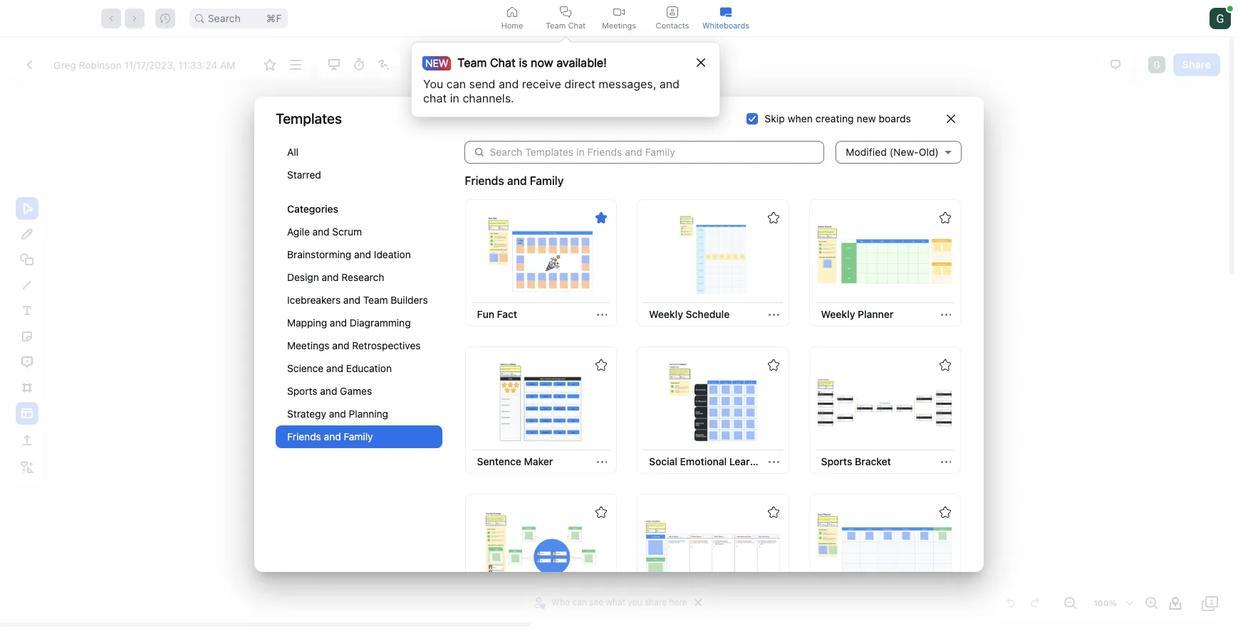 Task type: describe. For each thing, give the bounding box(es) containing it.
channels.
[[463, 91, 514, 105]]

in
[[450, 91, 459, 105]]

tab list containing home
[[486, 0, 753, 36]]

chat for team chat
[[568, 20, 586, 30]]

contacts
[[656, 20, 689, 30]]

avatar image
[[1210, 7, 1231, 29]]

⌘f
[[266, 12, 282, 24]]

online image
[[1227, 5, 1233, 11]]

2 and from the left
[[659, 77, 680, 91]]

search
[[208, 12, 241, 24]]

team chat is now available! element
[[427, 54, 607, 71]]

you
[[423, 77, 443, 91]]

you can send and receive direct messages, and chat in channels. element
[[423, 77, 694, 105]]

magnifier image
[[195, 14, 204, 22]]

whiteboards
[[702, 20, 749, 30]]

is
[[519, 56, 528, 70]]

send
[[469, 77, 496, 91]]

can
[[446, 77, 466, 91]]

team chat is now available! you can send and receive direct messages, and chat in channels.
[[423, 56, 680, 105]]

tooltip containing team chat is now available! you can send and receive direct messages, and chat in channels.
[[411, 36, 720, 118]]

messages,
[[599, 77, 656, 91]]

team for team chat is now available! you can send and receive direct messages, and chat in channels.
[[458, 56, 487, 70]]

team chat button
[[539, 0, 592, 36]]



Task type: vqa. For each thing, say whether or not it's contained in the screenshot.
Close image
yes



Task type: locate. For each thing, give the bounding box(es) containing it.
team chat
[[546, 20, 586, 30]]

0 vertical spatial chat
[[568, 20, 586, 30]]

chat up 'available!'
[[568, 20, 586, 30]]

magnifier image
[[195, 14, 204, 22]]

and right messages,
[[659, 77, 680, 91]]

available!
[[557, 56, 607, 70]]

receive
[[522, 77, 561, 91]]

chat inside button
[[568, 20, 586, 30]]

chat for team chat is now available! you can send and receive direct messages, and chat in channels.
[[490, 56, 516, 70]]

1 and from the left
[[499, 77, 519, 91]]

and
[[499, 77, 519, 91], [659, 77, 680, 91]]

tooltip
[[411, 36, 720, 118]]

0 horizontal spatial chat
[[490, 56, 516, 70]]

and down team chat is now available! element
[[499, 77, 519, 91]]

whiteboard small image
[[720, 6, 732, 17], [720, 6, 732, 17]]

team inside button
[[546, 20, 566, 30]]

contacts button
[[646, 0, 699, 36]]

now
[[531, 56, 553, 70]]

0 horizontal spatial and
[[499, 77, 519, 91]]

meetings
[[602, 20, 636, 30]]

video on image
[[613, 6, 625, 17], [613, 6, 625, 17]]

team inside team chat is now available! you can send and receive direct messages, and chat in channels.
[[458, 56, 487, 70]]

team for team chat
[[546, 20, 566, 30]]

whiteboards button
[[699, 0, 753, 36]]

home button
[[486, 0, 539, 36]]

home
[[501, 20, 523, 30]]

1 vertical spatial chat
[[490, 56, 516, 70]]

1 horizontal spatial and
[[659, 77, 680, 91]]

0 horizontal spatial team
[[458, 56, 487, 70]]

chat left is on the top
[[490, 56, 516, 70]]

close image
[[697, 58, 705, 67], [697, 58, 705, 67]]

team up now
[[546, 20, 566, 30]]

team chat image
[[560, 6, 571, 17], [560, 6, 571, 17]]

direct
[[564, 77, 595, 91]]

chat
[[568, 20, 586, 30], [490, 56, 516, 70]]

team
[[546, 20, 566, 30], [458, 56, 487, 70]]

profile contact image
[[667, 6, 678, 17], [667, 6, 678, 17]]

0 vertical spatial team
[[546, 20, 566, 30]]

team up "send"
[[458, 56, 487, 70]]

1 vertical spatial team
[[458, 56, 487, 70]]

home small image
[[507, 6, 518, 17], [507, 6, 518, 17]]

tab list
[[486, 0, 753, 36]]

chat
[[423, 91, 447, 105]]

chat inside team chat is now available! you can send and receive direct messages, and chat in channels.
[[490, 56, 516, 70]]

online image
[[1227, 5, 1233, 11]]

1 horizontal spatial team
[[546, 20, 566, 30]]

meetings button
[[592, 0, 646, 36]]

1 horizontal spatial chat
[[568, 20, 586, 30]]



